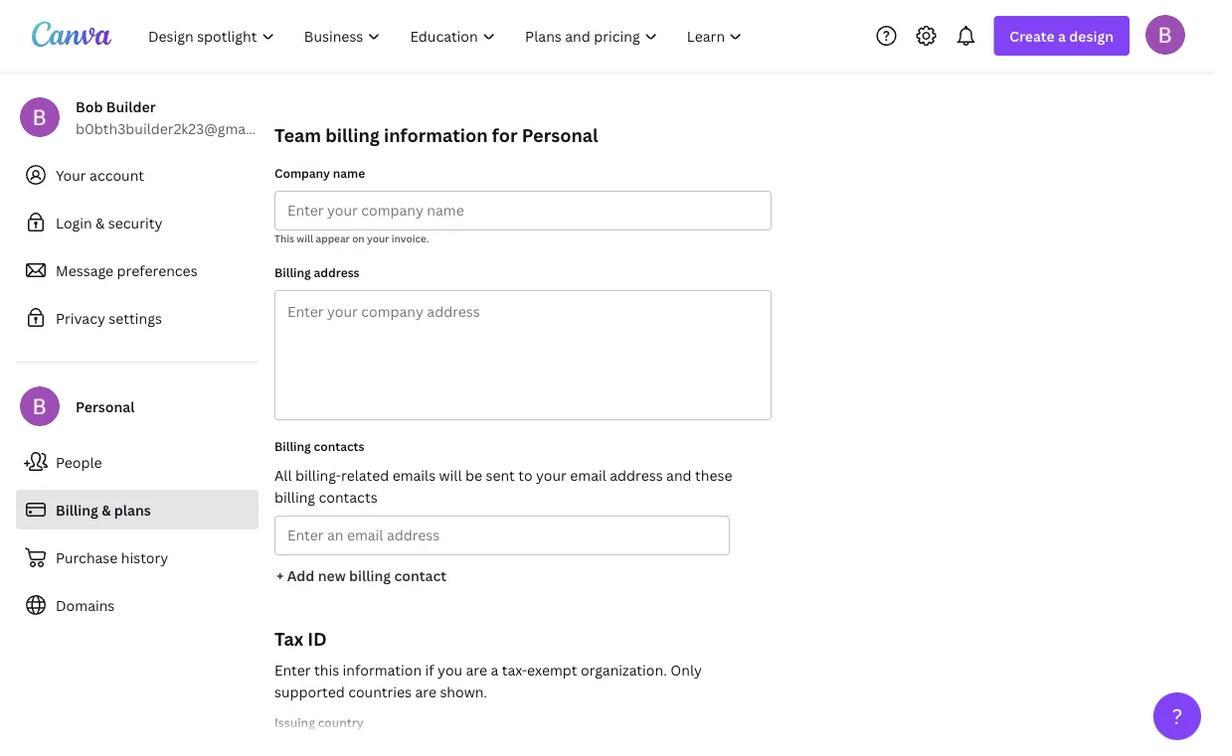 Task type: describe. For each thing, give the bounding box(es) containing it.
billing address
[[275, 264, 360, 281]]

Enter your company address text field
[[276, 291, 771, 420]]

company name
[[275, 165, 365, 181]]

domains link
[[16, 586, 259, 626]]

team
[[275, 123, 321, 147]]

account
[[90, 166, 144, 185]]

your account link
[[16, 155, 259, 195]]

+
[[277, 566, 284, 585]]

appear
[[316, 232, 350, 245]]

billing for billing address
[[275, 264, 311, 281]]

team billing information for personal
[[275, 123, 598, 147]]

bob builder b0bth3builder2k23@gmail.com
[[76, 97, 287, 138]]

b0bth3builder2k23@gmail.com
[[76, 119, 287, 138]]

email
[[570, 466, 607, 485]]

billing for billing & plans
[[56, 501, 98, 520]]

be
[[465, 466, 482, 485]]

purchase
[[56, 549, 118, 567]]

billing & plans
[[56, 501, 151, 520]]

message preferences
[[56, 261, 198, 280]]

your inside 'all billing-related emails will be sent to your email address and these billing contacts'
[[536, 466, 567, 485]]

privacy
[[56, 309, 105, 328]]

security
[[108, 213, 163, 232]]

privacy settings link
[[16, 298, 259, 338]]

purchase history link
[[16, 538, 259, 578]]

people link
[[16, 443, 259, 482]]

& for login
[[96, 213, 105, 232]]

emails
[[393, 466, 436, 485]]

this
[[314, 661, 339, 680]]

0 horizontal spatial address
[[314, 264, 360, 281]]

for
[[492, 123, 518, 147]]

billing-
[[295, 466, 341, 485]]

0 horizontal spatial personal
[[76, 397, 135, 416]]

0 horizontal spatial will
[[297, 232, 313, 245]]

create a design
[[1010, 26, 1114, 45]]

message preferences link
[[16, 251, 259, 290]]

country
[[318, 715, 364, 731]]

information inside tax id enter this information if you are a tax-exempt organization. only supported countries are shown.
[[343, 661, 422, 680]]

domains
[[56, 596, 115, 615]]

countries
[[348, 683, 412, 702]]

sent
[[486, 466, 515, 485]]

name
[[333, 165, 365, 181]]

billing contacts
[[275, 438, 365, 455]]

this
[[275, 232, 294, 245]]

purchase history
[[56, 549, 168, 567]]

people
[[56, 453, 102, 472]]

to
[[518, 466, 533, 485]]

top level navigation element
[[135, 16, 759, 56]]

all billing-related emails will be sent to your email address and these billing contacts
[[275, 466, 733, 507]]

plans
[[114, 501, 151, 520]]

invoice.
[[392, 232, 429, 245]]

these
[[695, 466, 733, 485]]

billing inside button
[[349, 566, 391, 585]]

and
[[667, 466, 692, 485]]



Task type: vqa. For each thing, say whether or not it's contained in the screenshot.
Hide image
no



Task type: locate. For each thing, give the bounding box(es) containing it.
tax id enter this information if you are a tax-exempt organization. only supported countries are shown.
[[275, 627, 702, 702]]

enter
[[275, 661, 311, 680]]

address left the and
[[610, 466, 663, 485]]

create
[[1010, 26, 1055, 45]]

0 vertical spatial contacts
[[314, 438, 365, 455]]

1 vertical spatial contacts
[[319, 488, 378, 507]]

billing inside 'all billing-related emails will be sent to your email address and these billing contacts'
[[275, 488, 315, 507]]

shown.
[[440, 683, 487, 702]]

1 horizontal spatial address
[[610, 466, 663, 485]]

personal right for
[[522, 123, 598, 147]]

0 horizontal spatial your
[[367, 232, 389, 245]]

supported
[[275, 683, 345, 702]]

0 vertical spatial &
[[96, 213, 105, 232]]

0 vertical spatial billing
[[325, 123, 380, 147]]

+ add new billing contact
[[277, 566, 447, 585]]

+ add new billing contact button
[[275, 556, 449, 596]]

are up the shown.
[[466, 661, 487, 680]]

billing up name
[[325, 123, 380, 147]]

1 vertical spatial billing
[[275, 488, 315, 507]]

a inside tax id enter this information if you are a tax-exempt organization. only supported countries are shown.
[[491, 661, 499, 680]]

history
[[121, 549, 168, 567]]

1 horizontal spatial a
[[1058, 26, 1066, 45]]

your right to
[[536, 466, 567, 485]]

billing down this
[[275, 264, 311, 281]]

Enter your company name text field
[[287, 192, 759, 230]]

contacts
[[314, 438, 365, 455], [319, 488, 378, 507]]

1 horizontal spatial your
[[536, 466, 567, 485]]

bob builder image
[[1146, 15, 1186, 54]]

on
[[352, 232, 365, 245]]

contacts up billing-
[[314, 438, 365, 455]]

issuing country
[[275, 715, 364, 731]]

id
[[308, 627, 327, 652]]

this will appear on your invoice.
[[275, 232, 429, 245]]

0 vertical spatial information
[[384, 123, 488, 147]]

0 vertical spatial will
[[297, 232, 313, 245]]

privacy settings
[[56, 309, 162, 328]]

login & security link
[[16, 203, 259, 243]]

& for billing
[[102, 501, 111, 520]]

add
[[287, 566, 315, 585]]

0 horizontal spatial a
[[491, 661, 499, 680]]

your account
[[56, 166, 144, 185]]

1 vertical spatial information
[[343, 661, 422, 680]]

are down if
[[415, 683, 437, 702]]

you
[[438, 661, 463, 680]]

your
[[367, 232, 389, 245], [536, 466, 567, 485]]

contacts inside 'all billing-related emails will be sent to your email address and these billing contacts'
[[319, 488, 378, 507]]

login
[[56, 213, 92, 232]]

0 vertical spatial address
[[314, 264, 360, 281]]

preferences
[[117, 261, 198, 280]]

& right login
[[96, 213, 105, 232]]

1 vertical spatial billing
[[275, 438, 311, 455]]

& left plans
[[102, 501, 111, 520]]

a left the tax-
[[491, 661, 499, 680]]

tax
[[275, 627, 303, 652]]

create a design button
[[994, 16, 1130, 56]]

personal
[[522, 123, 598, 147], [76, 397, 135, 416]]

1 vertical spatial a
[[491, 661, 499, 680]]

billing
[[275, 264, 311, 281], [275, 438, 311, 455], [56, 501, 98, 520]]

builder
[[106, 97, 156, 116]]

billing & plans link
[[16, 490, 259, 530]]

address
[[314, 264, 360, 281], [610, 466, 663, 485]]

your right on
[[367, 232, 389, 245]]

0 vertical spatial a
[[1058, 26, 1066, 45]]

1 vertical spatial are
[[415, 683, 437, 702]]

0 horizontal spatial are
[[415, 683, 437, 702]]

1 horizontal spatial will
[[439, 466, 462, 485]]

billing
[[325, 123, 380, 147], [275, 488, 315, 507], [349, 566, 391, 585]]

address down appear
[[314, 264, 360, 281]]

login & security
[[56, 213, 163, 232]]

billing down the people
[[56, 501, 98, 520]]

0 vertical spatial your
[[367, 232, 389, 245]]

2 vertical spatial billing
[[349, 566, 391, 585]]

issuing
[[275, 715, 315, 731]]

bob
[[76, 97, 103, 116]]

exempt
[[527, 661, 577, 680]]

will inside 'all billing-related emails will be sent to your email address and these billing contacts'
[[439, 466, 462, 485]]

1 horizontal spatial personal
[[522, 123, 598, 147]]

1 vertical spatial &
[[102, 501, 111, 520]]

only
[[671, 661, 702, 680]]

Enter an email address text field
[[287, 517, 717, 555]]

will
[[297, 232, 313, 245], [439, 466, 462, 485]]

0 vertical spatial are
[[466, 661, 487, 680]]

address inside 'all billing-related emails will be sent to your email address and these billing contacts'
[[610, 466, 663, 485]]

will left be
[[439, 466, 462, 485]]

billing down the all
[[275, 488, 315, 507]]

2 vertical spatial billing
[[56, 501, 98, 520]]

personal up the people
[[76, 397, 135, 416]]

information left for
[[384, 123, 488, 147]]

billing right new
[[349, 566, 391, 585]]

0 vertical spatial personal
[[522, 123, 598, 147]]

a inside dropdown button
[[1058, 26, 1066, 45]]

1 vertical spatial will
[[439, 466, 462, 485]]

a left design
[[1058, 26, 1066, 45]]

1 vertical spatial personal
[[76, 397, 135, 416]]

contacts down related
[[319, 488, 378, 507]]

organization.
[[581, 661, 667, 680]]

company
[[275, 165, 330, 181]]

&
[[96, 213, 105, 232], [102, 501, 111, 520]]

billing for billing contacts
[[275, 438, 311, 455]]

? button
[[1154, 693, 1202, 741]]

message
[[56, 261, 113, 280]]

all
[[275, 466, 292, 485]]

1 horizontal spatial are
[[466, 661, 487, 680]]

information up 'countries'
[[343, 661, 422, 680]]

contact
[[394, 566, 447, 585]]

?
[[1172, 703, 1183, 731]]

will right this
[[297, 232, 313, 245]]

1 vertical spatial address
[[610, 466, 663, 485]]

are
[[466, 661, 487, 680], [415, 683, 437, 702]]

your
[[56, 166, 86, 185]]

billing up the all
[[275, 438, 311, 455]]

design
[[1070, 26, 1114, 45]]

settings
[[109, 309, 162, 328]]

related
[[341, 466, 389, 485]]

new
[[318, 566, 346, 585]]

information
[[384, 123, 488, 147], [343, 661, 422, 680]]

0 vertical spatial billing
[[275, 264, 311, 281]]

1 vertical spatial your
[[536, 466, 567, 485]]

if
[[425, 661, 434, 680]]

a
[[1058, 26, 1066, 45], [491, 661, 499, 680]]

tax-
[[502, 661, 527, 680]]



